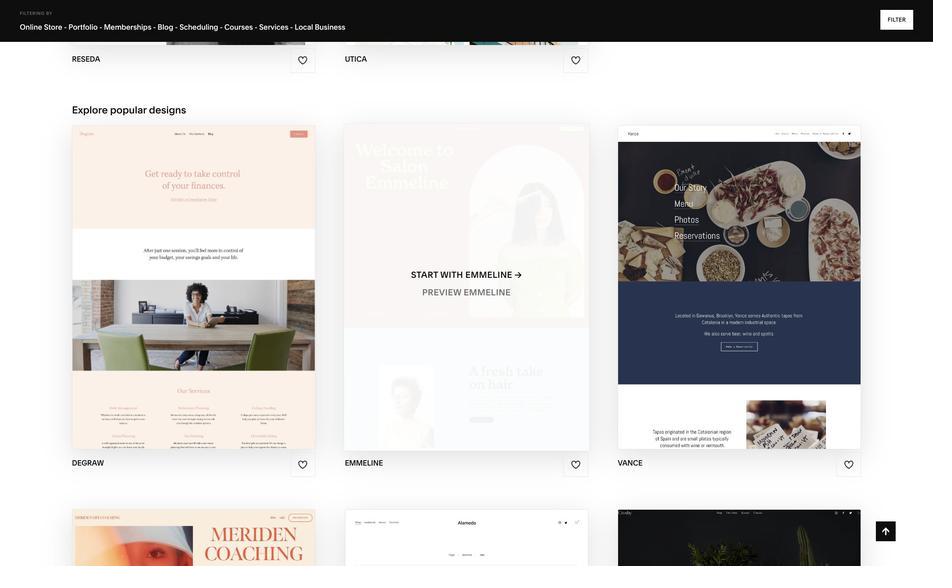 Task type: vqa. For each thing, say whether or not it's contained in the screenshot.


Task type: locate. For each thing, give the bounding box(es) containing it.
3 preview from the left
[[704, 287, 743, 297]]

blog
[[158, 23, 173, 32]]

start with vance button
[[693, 263, 787, 287]]

preview emmeline
[[423, 287, 511, 297]]

2 horizontal spatial with
[[722, 270, 745, 280]]

reseda image
[[72, 0, 315, 45]]

- left courses
[[220, 23, 223, 32]]

1 vertical spatial degraw
[[195, 287, 234, 297]]

preview for preview emmeline
[[423, 287, 462, 297]]

1 preview from the left
[[153, 287, 193, 297]]

- right courses
[[255, 23, 258, 32]]

0 horizontal spatial start
[[142, 270, 169, 280]]

with for vance
[[722, 270, 745, 280]]

online
[[20, 23, 42, 32]]

- right blog
[[175, 23, 178, 32]]

add utica to your favorites list image
[[571, 56, 581, 65]]

with up preview vance
[[722, 270, 745, 280]]

meriden image
[[72, 510, 315, 566]]

preview for preview degraw
[[153, 287, 193, 297]]

vance
[[747, 270, 778, 280], [746, 287, 776, 297], [618, 459, 643, 468]]

crosby image
[[619, 510, 861, 566]]

1 horizontal spatial with
[[441, 270, 464, 280]]

0 horizontal spatial with
[[171, 270, 194, 280]]

utica image
[[346, 0, 588, 45]]

with inside the start with vance button
[[722, 270, 745, 280]]

courses
[[225, 23, 253, 32]]

preview vance link
[[704, 280, 776, 305]]

add degraw to your favorites list image
[[298, 460, 308, 470]]

with up the preview degraw
[[171, 270, 194, 280]]

0 vertical spatial emmeline
[[466, 270, 513, 280]]

0 horizontal spatial preview
[[153, 287, 193, 297]]

vance image
[[619, 126, 861, 449]]

designs
[[149, 104, 186, 116]]

0 vertical spatial vance
[[747, 270, 778, 280]]

- right portfolio
[[99, 23, 102, 32]]

0 vertical spatial degraw
[[197, 270, 236, 280]]

start with degraw
[[142, 270, 236, 280]]

2 preview from the left
[[423, 287, 462, 297]]

with inside 'start with degraw' button
[[171, 270, 194, 280]]

with up preview emmeline
[[441, 270, 464, 280]]

preview
[[153, 287, 193, 297], [423, 287, 462, 297], [704, 287, 743, 297]]

3 start from the left
[[693, 270, 720, 280]]

degraw
[[197, 270, 236, 280], [195, 287, 234, 297], [72, 459, 104, 468]]

- right store
[[64, 23, 67, 32]]

1 horizontal spatial preview
[[423, 287, 462, 297]]

filter
[[888, 16, 907, 23]]

add vance to your favorites list image
[[845, 460, 854, 470]]

vance inside button
[[747, 270, 778, 280]]

start
[[142, 270, 169, 280], [411, 270, 439, 280], [693, 270, 720, 280]]

- left blog
[[153, 23, 156, 32]]

back to top image
[[882, 526, 892, 536]]

2 - from the left
[[99, 23, 102, 32]]

7 - from the left
[[290, 23, 293, 32]]

2 horizontal spatial preview
[[704, 287, 743, 297]]

preview down start with degraw
[[153, 287, 193, 297]]

degraw image
[[72, 126, 315, 449]]

-
[[64, 23, 67, 32], [99, 23, 102, 32], [153, 23, 156, 32], [175, 23, 178, 32], [220, 23, 223, 32], [255, 23, 258, 32], [290, 23, 293, 32]]

with for degraw
[[171, 270, 194, 280]]

with
[[171, 270, 194, 280], [441, 270, 464, 280], [722, 270, 745, 280]]

emmeline
[[466, 270, 513, 280], [464, 287, 511, 297], [345, 459, 383, 468]]

online store - portfolio - memberships - blog - scheduling - courses - services - local business
[[20, 23, 346, 32]]

3 with from the left
[[722, 270, 745, 280]]

1 horizontal spatial start
[[411, 270, 439, 280]]

reseda
[[72, 54, 100, 63]]

- left local
[[290, 23, 293, 32]]

preview down start with vance
[[704, 287, 743, 297]]

preview degraw
[[153, 287, 234, 297]]

2 with from the left
[[441, 270, 464, 280]]

1 start from the left
[[142, 270, 169, 280]]

preview for preview vance
[[704, 287, 743, 297]]

5 - from the left
[[220, 23, 223, 32]]

emmeline inside button
[[466, 270, 513, 280]]

1 with from the left
[[171, 270, 194, 280]]

with inside 'start with emmeline' button
[[441, 270, 464, 280]]

2 horizontal spatial start
[[693, 270, 720, 280]]

preview down start with emmeline
[[423, 287, 462, 297]]

2 start from the left
[[411, 270, 439, 280]]

start for preview degraw
[[142, 270, 169, 280]]



Task type: describe. For each thing, give the bounding box(es) containing it.
utica
[[345, 54, 367, 63]]

start for preview emmeline
[[411, 270, 439, 280]]

4 - from the left
[[175, 23, 178, 32]]

memberships
[[104, 23, 152, 32]]

portfolio
[[69, 23, 98, 32]]

preview degraw link
[[153, 280, 234, 305]]

preview vance
[[704, 287, 776, 297]]

1 - from the left
[[64, 23, 67, 32]]

local
[[295, 23, 313, 32]]

2 vertical spatial emmeline
[[345, 459, 383, 468]]

1 vertical spatial vance
[[746, 287, 776, 297]]

business
[[315, 23, 346, 32]]

explore
[[72, 104, 108, 116]]

2 vertical spatial degraw
[[72, 459, 104, 468]]

store
[[44, 23, 62, 32]]

start for preview vance
[[693, 270, 720, 280]]

filtering
[[20, 11, 45, 16]]

with for emmeline
[[441, 270, 464, 280]]

start with vance
[[693, 270, 778, 280]]

2 vertical spatial vance
[[618, 459, 643, 468]]

3 - from the left
[[153, 23, 156, 32]]

preview emmeline link
[[423, 280, 511, 305]]

1 vertical spatial emmeline
[[464, 287, 511, 297]]

start with emmeline button
[[411, 263, 522, 287]]

explore popular designs
[[72, 104, 186, 116]]

filtering by
[[20, 11, 52, 16]]

scheduling
[[180, 23, 218, 32]]

emmeline image
[[344, 124, 589, 451]]

add emmeline to your favorites list image
[[571, 460, 581, 470]]

filter button
[[881, 10, 914, 30]]

start with degraw button
[[142, 263, 245, 287]]

start with emmeline
[[411, 270, 513, 280]]

add reseda to your favorites list image
[[298, 56, 308, 65]]

by
[[46, 11, 52, 16]]

6 - from the left
[[255, 23, 258, 32]]

popular
[[110, 104, 147, 116]]

alameda image
[[346, 510, 588, 566]]

services
[[259, 23, 289, 32]]

degraw inside button
[[197, 270, 236, 280]]



